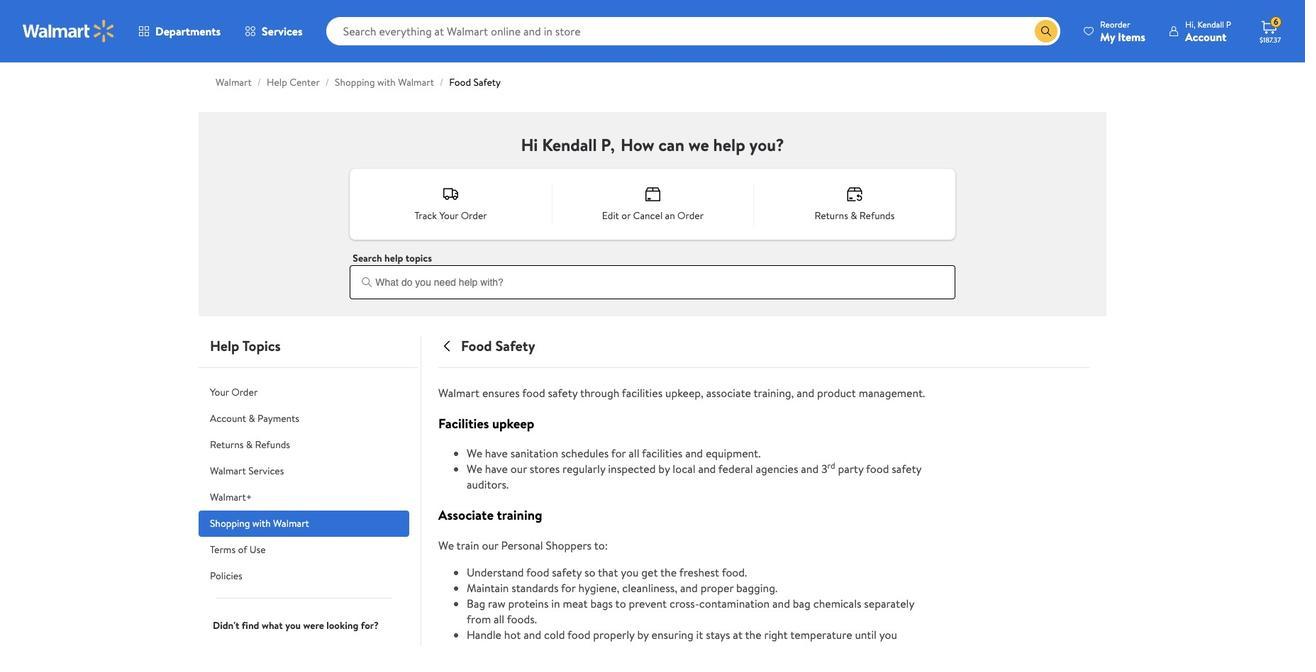 Task type: vqa. For each thing, say whether or not it's contained in the screenshot.
leftmost All
yes



Task type: describe. For each thing, give the bounding box(es) containing it.
that
[[598, 565, 618, 580]]

an
[[665, 209, 675, 223]]

use
[[250, 543, 266, 557]]

kendall for p
[[1198, 18, 1225, 30]]

facilities upkeep
[[438, 414, 535, 433]]

0 vertical spatial safety
[[474, 75, 501, 89]]

track your order link
[[350, 172, 552, 237]]

walmart services link
[[199, 458, 409, 485]]

contamination
[[699, 596, 770, 611]]

find
[[242, 619, 259, 633]]

walmart down walmart+ link
[[273, 516, 309, 531]]

terms of use link
[[199, 537, 409, 563]]

my
[[1100, 29, 1115, 44]]

track
[[415, 209, 437, 223]]

0 horizontal spatial returns & refunds
[[210, 438, 290, 452]]

walmart / help center / shopping with walmart / food safety
[[216, 75, 501, 89]]

by inside understand food safety so that you get the freshest food. maintain standards for hygiene, cleanliness, and proper bagging. bag raw proteins in meat bags to prevent cross-contamination and bag chemicals separately from all foods. handle hot and cold food properly by ensuring it stays at the right temperature until you arrive to pick up your order or it's delivered to your home.
[[637, 627, 649, 643]]

ensures
[[482, 385, 520, 401]]

equipment.
[[706, 446, 761, 461]]

0 horizontal spatial help
[[210, 336, 239, 355]]

auditors.
[[467, 477, 509, 493]]

cold
[[544, 627, 565, 643]]

our for personal
[[482, 538, 499, 553]]

shoppers
[[546, 538, 592, 553]]

order inside your order link
[[231, 385, 258, 399]]

2 your from the left
[[694, 643, 716, 646]]

train
[[457, 538, 479, 553]]

separately
[[864, 596, 915, 611]]

order
[[573, 643, 600, 646]]

center
[[290, 75, 320, 89]]

0 horizontal spatial to
[[497, 643, 508, 646]]

walmart+
[[210, 490, 252, 504]]

edit or cancel an order
[[602, 209, 704, 223]]

chemicals
[[814, 596, 862, 611]]

didn't find what you were looking for?
[[213, 619, 379, 633]]

0 horizontal spatial you
[[285, 619, 301, 633]]

walmart link
[[216, 75, 252, 89]]

for?
[[361, 619, 379, 633]]

understand food safety so that you get the freshest food. maintain standards for hygiene, cleanliness, and proper bagging. bag raw proteins in meat bags to prevent cross-contamination and bag chemicals separately from all foods. handle hot and cold food properly by ensuring it stays at the right temperature until you arrive to pick up your order or it's delivered to your home.
[[467, 565, 915, 646]]

1 vertical spatial food
[[461, 336, 492, 355]]

hi, kendall p account
[[1185, 18, 1232, 44]]

departments
[[155, 23, 221, 39]]

schedules
[[561, 446, 609, 461]]

sanit
[[511, 446, 534, 461]]

hi kendall p, how can we help you?
[[521, 133, 784, 157]]

1 your from the left
[[548, 643, 570, 646]]

and right hot
[[524, 627, 541, 643]]

of
[[238, 543, 247, 557]]

search
[[353, 251, 382, 265]]

proteins
[[508, 596, 549, 611]]

What do you need help with? search field
[[350, 265, 955, 299]]

understand
[[467, 565, 524, 580]]

party
[[838, 461, 864, 477]]

order inside edit or cancel an order link
[[678, 209, 704, 223]]

we have our stores regularly inspected by local and federal agencies and 3 rd
[[467, 460, 835, 477]]

food right ensures
[[522, 385, 545, 401]]

upkeep,
[[665, 385, 704, 401]]

0 horizontal spatial refunds
[[255, 438, 290, 452]]

and right local
[[698, 461, 716, 477]]

bagging.
[[736, 580, 778, 596]]

up
[[534, 643, 546, 646]]

back image
[[438, 338, 455, 355]]

looking
[[326, 619, 359, 633]]

6 $187.37
[[1260, 16, 1281, 45]]

walmart image
[[23, 20, 115, 43]]

it's
[[616, 643, 630, 646]]

shopping inside shopping with walmart link
[[210, 516, 250, 531]]

through
[[580, 385, 620, 401]]

food right cold
[[568, 627, 591, 643]]

we have sanit ation schedules for all facilities and equipment.
[[467, 446, 761, 461]]

help inside search field
[[385, 251, 403, 265]]

raw
[[488, 596, 506, 611]]

terms
[[210, 543, 236, 557]]

services button
[[233, 14, 315, 48]]

order inside "track your order" link
[[461, 209, 487, 223]]

at
[[733, 627, 743, 643]]

1 horizontal spatial for
[[611, 446, 626, 461]]

by inside we have our stores regularly inspected by local and federal agencies and 3 rd
[[659, 461, 670, 477]]

we for we have sanit ation schedules for all facilities and equipment.
[[467, 446, 482, 461]]

didn't
[[213, 619, 239, 633]]

ation
[[534, 446, 558, 461]]

1 horizontal spatial with
[[377, 75, 396, 89]]

1 vertical spatial facilities
[[642, 446, 683, 461]]

hi,
[[1185, 18, 1196, 30]]

handle
[[467, 627, 502, 643]]

pick
[[511, 643, 531, 646]]

cross-
[[670, 596, 699, 611]]

reorder
[[1100, 18, 1131, 30]]

1 vertical spatial services
[[248, 464, 284, 478]]

1 / from the left
[[257, 75, 261, 89]]

rd
[[828, 460, 835, 472]]

0 vertical spatial your
[[439, 209, 459, 223]]

walmart for walmart / help center / shopping with walmart / food safety
[[216, 75, 252, 89]]

0 vertical spatial facilities
[[622, 385, 663, 401]]

$187.37
[[1260, 35, 1281, 45]]

1 horizontal spatial to
[[616, 596, 626, 611]]

0 horizontal spatial the
[[661, 565, 677, 580]]

meat
[[563, 596, 588, 611]]

delivered
[[633, 643, 678, 646]]

Search help topics search field
[[350, 251, 955, 299]]

all inside understand food safety so that you get the freshest food. maintain standards for hygiene, cleanliness, and proper bagging. bag raw proteins in meat bags to prevent cross-contamination and bag chemicals separately from all foods. handle hot and cold food properly by ensuring it stays at the right temperature until you arrive to pick up your order or it's delivered to your home.
[[494, 611, 505, 627]]

track your order
[[415, 209, 487, 223]]

account & payments link
[[199, 406, 409, 432]]

have for sanit
[[485, 446, 508, 461]]

have for our
[[485, 461, 508, 477]]

so
[[585, 565, 596, 580]]

get
[[642, 565, 658, 580]]

associate
[[706, 385, 751, 401]]

product
[[817, 385, 856, 401]]

help center link
[[267, 75, 320, 89]]

cancel
[[633, 209, 663, 223]]

safety for party food safety auditors.
[[892, 461, 922, 477]]



Task type: locate. For each thing, give the bounding box(es) containing it.
1 vertical spatial &
[[249, 411, 255, 426]]

0 vertical spatial &
[[851, 209, 857, 223]]

to:
[[594, 538, 608, 553]]

0 vertical spatial our
[[511, 461, 527, 477]]

1 vertical spatial help
[[210, 336, 239, 355]]

services up the help center link
[[262, 23, 303, 39]]

1 vertical spatial your
[[210, 385, 229, 399]]

party food safety auditors.
[[467, 461, 922, 493]]

1 vertical spatial or
[[603, 643, 613, 646]]

search icon image
[[1041, 26, 1052, 37]]

and left product
[[797, 385, 815, 401]]

facilities
[[622, 385, 663, 401], [642, 446, 683, 461]]

1 vertical spatial shopping with walmart link
[[199, 511, 409, 537]]

0 horizontal spatial your
[[548, 643, 570, 646]]

for inside understand food safety so that you get the freshest food. maintain standards for hygiene, cleanliness, and proper bagging. bag raw proteins in meat bags to prevent cross-contamination and bag chemicals separately from all foods. handle hot and cold food properly by ensuring it stays at the right temperature until you arrive to pick up your order or it's delivered to your home.
[[561, 580, 576, 596]]

reorder my items
[[1100, 18, 1146, 44]]

1 vertical spatial kendall
[[542, 133, 597, 157]]

/ right walmart link
[[257, 75, 261, 89]]

2 vertical spatial &
[[246, 438, 253, 452]]

right
[[764, 627, 788, 643]]

help
[[713, 133, 746, 157], [385, 251, 403, 265]]

0 horizontal spatial /
[[257, 75, 261, 89]]

2 horizontal spatial /
[[440, 75, 444, 89]]

can
[[659, 133, 685, 157]]

1 horizontal spatial account
[[1185, 29, 1227, 44]]

0 horizontal spatial returns
[[210, 438, 244, 452]]

facilities
[[438, 414, 489, 433]]

/ left food safety link
[[440, 75, 444, 89]]

account left $187.37
[[1185, 29, 1227, 44]]

1 horizontal spatial your
[[439, 209, 459, 223]]

account down your order
[[210, 411, 246, 426]]

safety left through
[[548, 385, 578, 401]]

1 vertical spatial with
[[252, 516, 271, 531]]

shopping with walmart
[[210, 516, 309, 531]]

all right "from"
[[494, 611, 505, 627]]

regularly
[[563, 461, 606, 477]]

help
[[267, 75, 287, 89], [210, 336, 239, 355]]

walmart for walmart ensures food safety through facilities upkeep, associate training, and product management.
[[438, 385, 480, 401]]

to left pick
[[497, 643, 508, 646]]

maintain
[[467, 580, 509, 596]]

to
[[616, 596, 626, 611], [497, 643, 508, 646], [681, 643, 691, 646]]

your order
[[210, 385, 258, 399]]

0 vertical spatial all
[[629, 446, 640, 461]]

kendall for p,
[[542, 133, 597, 157]]

kendall left p, on the top left
[[542, 133, 597, 157]]

have
[[485, 446, 508, 461], [485, 461, 508, 477]]

terms of use
[[210, 543, 266, 557]]

safety
[[474, 75, 501, 89], [496, 336, 535, 355]]

departments button
[[126, 14, 233, 48]]

walmart
[[216, 75, 252, 89], [398, 75, 434, 89], [438, 385, 480, 401], [210, 464, 246, 478], [273, 516, 309, 531]]

1 horizontal spatial or
[[622, 209, 631, 223]]

1 horizontal spatial you
[[621, 565, 639, 580]]

food safety
[[461, 336, 535, 355]]

for right in
[[561, 580, 576, 596]]

1 horizontal spatial by
[[659, 461, 670, 477]]

1 vertical spatial our
[[482, 538, 499, 553]]

Search search field
[[326, 17, 1061, 45]]

1 vertical spatial refunds
[[255, 438, 290, 452]]

0 vertical spatial services
[[262, 23, 303, 39]]

and left "equipment."
[[685, 446, 703, 461]]

you?
[[750, 133, 784, 157]]

bag
[[793, 596, 811, 611]]

/ right center on the top left of the page
[[326, 75, 329, 89]]

0 horizontal spatial help
[[385, 251, 403, 265]]

1 vertical spatial account
[[210, 411, 246, 426]]

1 horizontal spatial the
[[745, 627, 762, 643]]

1 horizontal spatial returns
[[815, 209, 848, 223]]

our left stores
[[511, 461, 527, 477]]

walmart for walmart services
[[210, 464, 246, 478]]

refunds
[[860, 209, 895, 223], [255, 438, 290, 452]]

0 horizontal spatial order
[[231, 385, 258, 399]]

home.
[[719, 643, 749, 646]]

help left topics in the left of the page
[[385, 251, 403, 265]]

0 vertical spatial safety
[[548, 385, 578, 401]]

policies link
[[199, 563, 409, 590]]

our right train
[[482, 538, 499, 553]]

associate training
[[438, 506, 542, 524]]

we left train
[[438, 538, 454, 553]]

0 vertical spatial help
[[267, 75, 287, 89]]

have inside we have our stores regularly inspected by local and federal agencies and 3 rd
[[485, 461, 508, 477]]

order right track
[[461, 209, 487, 223]]

1 vertical spatial safety
[[892, 461, 922, 477]]

kendall left the p at top
[[1198, 18, 1225, 30]]

from
[[467, 611, 491, 627]]

for right schedules
[[611, 446, 626, 461]]

1 vertical spatial returns & refunds
[[210, 438, 290, 452]]

0 horizontal spatial returns & refunds link
[[199, 432, 409, 458]]

services up walmart+
[[248, 464, 284, 478]]

to right 'bags'
[[616, 596, 626, 611]]

and left proper
[[680, 580, 698, 596]]

and left bag
[[773, 596, 790, 611]]

2 vertical spatial safety
[[552, 565, 582, 580]]

standards
[[512, 580, 559, 596]]

walmart up facilities
[[438, 385, 480, 401]]

0 horizontal spatial shopping
[[210, 516, 250, 531]]

you left the get
[[621, 565, 639, 580]]

services inside popup button
[[262, 23, 303, 39]]

were
[[303, 619, 324, 633]]

safety left the so
[[552, 565, 582, 580]]

search help topics
[[353, 251, 432, 265]]

safety inside understand food safety so that you get the freshest food. maintain standards for hygiene, cleanliness, and proper bagging. bag raw proteins in meat bags to prevent cross-contamination and bag chemicals separately from all foods. handle hot and cold food properly by ensuring it stays at the right temperature until you arrive to pick up your order or it's delivered to your home.
[[552, 565, 582, 580]]

your left home.
[[694, 643, 716, 646]]

how
[[621, 133, 655, 157]]

edit or cancel an order link
[[552, 172, 754, 237]]

Walmart Site-Wide search field
[[326, 17, 1061, 45]]

walmart left food safety link
[[398, 75, 434, 89]]

we down facilities
[[467, 446, 482, 461]]

1 vertical spatial help
[[385, 251, 403, 265]]

food down we train our personal shoppers to:
[[526, 565, 550, 580]]

the
[[661, 565, 677, 580], [745, 627, 762, 643]]

1 vertical spatial for
[[561, 580, 576, 596]]

or inside edit or cancel an order link
[[622, 209, 631, 223]]

1 horizontal spatial help
[[267, 75, 287, 89]]

1 vertical spatial by
[[637, 627, 649, 643]]

in
[[551, 596, 560, 611]]

0 horizontal spatial for
[[561, 580, 576, 596]]

0 horizontal spatial all
[[494, 611, 505, 627]]

0 vertical spatial kendall
[[1198, 18, 1225, 30]]

management.
[[859, 385, 925, 401]]

inspected
[[608, 461, 656, 477]]

all
[[629, 446, 640, 461], [494, 611, 505, 627]]

with
[[377, 75, 396, 89], [252, 516, 271, 531]]

0 vertical spatial by
[[659, 461, 670, 477]]

our inside we have our stores regularly inspected by local and federal agencies and 3 rd
[[511, 461, 527, 477]]

0 vertical spatial shopping
[[335, 75, 375, 89]]

your up account & payments
[[210, 385, 229, 399]]

3 / from the left
[[440, 75, 444, 89]]

0 vertical spatial shopping with walmart link
[[335, 75, 434, 89]]

0 vertical spatial account
[[1185, 29, 1227, 44]]

account
[[1185, 29, 1227, 44], [210, 411, 246, 426]]

0 vertical spatial for
[[611, 446, 626, 461]]

bags
[[591, 596, 613, 611]]

your order link
[[199, 380, 409, 406]]

food right party
[[866, 461, 889, 477]]

1 horizontal spatial help
[[713, 133, 746, 157]]

shopping with walmart link
[[335, 75, 434, 89], [199, 511, 409, 537]]

1 have from the top
[[485, 446, 508, 461]]

safety right party
[[892, 461, 922, 477]]

all right schedules
[[629, 446, 640, 461]]

shopping down walmart+
[[210, 516, 250, 531]]

1 horizontal spatial refunds
[[860, 209, 895, 223]]

help left "topics" at the bottom of the page
[[210, 336, 239, 355]]

3
[[822, 461, 828, 477]]

or left it's
[[603, 643, 613, 646]]

help right we
[[713, 133, 746, 157]]

to left "it"
[[681, 643, 691, 646]]

order
[[461, 209, 487, 223], [678, 209, 704, 223], [231, 385, 258, 399]]

kendall inside hi, kendall p account
[[1198, 18, 1225, 30]]

1 horizontal spatial returns & refunds
[[815, 209, 895, 223]]

by right it's
[[637, 627, 649, 643]]

until
[[855, 627, 877, 643]]

training,
[[754, 385, 794, 401]]

federal
[[719, 461, 753, 477]]

you right until
[[880, 627, 897, 643]]

the right at
[[745, 627, 762, 643]]

safety
[[548, 385, 578, 401], [892, 461, 922, 477], [552, 565, 582, 580]]

2 / from the left
[[326, 75, 329, 89]]

0 vertical spatial food
[[449, 75, 471, 89]]

walmart up walmart+
[[210, 464, 246, 478]]

food
[[522, 385, 545, 401], [866, 461, 889, 477], [526, 565, 550, 580], [568, 627, 591, 643]]

safety inside party food safety auditors.
[[892, 461, 922, 477]]

personal
[[501, 538, 543, 553]]

2 horizontal spatial order
[[678, 209, 704, 223]]

food inside party food safety auditors.
[[866, 461, 889, 477]]

1 vertical spatial the
[[745, 627, 762, 643]]

topics
[[406, 251, 432, 265]]

training
[[497, 506, 542, 524]]

p
[[1227, 18, 1232, 30]]

food safety link
[[449, 75, 501, 89]]

your right track
[[439, 209, 459, 223]]

1 horizontal spatial returns & refunds link
[[754, 172, 955, 237]]

items
[[1118, 29, 1146, 44]]

hi
[[521, 133, 538, 157]]

account inside hi, kendall p account
[[1185, 29, 1227, 44]]

0 vertical spatial returns & refunds link
[[754, 172, 955, 237]]

or
[[622, 209, 631, 223], [603, 643, 613, 646]]

by left local
[[659, 461, 670, 477]]

temperature
[[791, 627, 852, 643]]

1 horizontal spatial our
[[511, 461, 527, 477]]

1 horizontal spatial kendall
[[1198, 18, 1225, 30]]

0 vertical spatial or
[[622, 209, 631, 223]]

food.
[[722, 565, 747, 580]]

2 horizontal spatial to
[[681, 643, 691, 646]]

0 vertical spatial help
[[713, 133, 746, 157]]

0 horizontal spatial account
[[210, 411, 246, 426]]

walmart left the help center link
[[216, 75, 252, 89]]

it
[[696, 627, 703, 643]]

your
[[439, 209, 459, 223], [210, 385, 229, 399]]

0 vertical spatial refunds
[[860, 209, 895, 223]]

1 vertical spatial returns
[[210, 438, 244, 452]]

1 horizontal spatial order
[[461, 209, 487, 223]]

we up associate
[[467, 461, 482, 477]]

the right the get
[[661, 565, 677, 580]]

our for stores
[[511, 461, 527, 477]]

1 horizontal spatial /
[[326, 75, 329, 89]]

ensuring
[[652, 627, 694, 643]]

we for we have our stores regularly inspected by local and federal agencies and 3 rd
[[467, 461, 482, 477]]

properly
[[593, 627, 635, 643]]

shopping
[[335, 75, 375, 89], [210, 516, 250, 531]]

and left 3
[[801, 461, 819, 477]]

0 horizontal spatial or
[[603, 643, 613, 646]]

stays
[[706, 627, 730, 643]]

1 horizontal spatial all
[[629, 446, 640, 461]]

0 vertical spatial the
[[661, 565, 677, 580]]

1 vertical spatial safety
[[496, 336, 535, 355]]

you left were
[[285, 619, 301, 633]]

1 vertical spatial shopping
[[210, 516, 250, 531]]

local
[[673, 461, 696, 477]]

2 have from the top
[[485, 461, 508, 477]]

prevent
[[629, 596, 667, 611]]

hot
[[504, 627, 521, 643]]

we inside we have our stores regularly inspected by local and federal agencies and 3 rd
[[467, 461, 482, 477]]

order up account & payments
[[231, 385, 258, 399]]

shopping right center on the top left of the page
[[335, 75, 375, 89]]

proper
[[701, 580, 734, 596]]

0 horizontal spatial with
[[252, 516, 271, 531]]

1 horizontal spatial your
[[694, 643, 716, 646]]

or right edit
[[622, 209, 631, 223]]

help left center on the top left of the page
[[267, 75, 287, 89]]

1 horizontal spatial shopping
[[335, 75, 375, 89]]

0 vertical spatial returns & refunds
[[815, 209, 895, 223]]

we
[[689, 133, 709, 157]]

bag
[[467, 596, 485, 611]]

0 horizontal spatial our
[[482, 538, 499, 553]]

0 vertical spatial with
[[377, 75, 396, 89]]

order right the an
[[678, 209, 704, 223]]

agencies
[[756, 461, 798, 477]]

0 horizontal spatial by
[[637, 627, 649, 643]]

your right up
[[548, 643, 570, 646]]

safety for understand food safety so that you get the freshest food. maintain standards for hygiene, cleanliness, and proper bagging. bag raw proteins in meat bags to prevent cross-contamination and bag chemicals separately from all foods. handle hot and cold food properly by ensuring it stays at the right temperature until you arrive to pick up your order or it's delivered to your home.
[[552, 565, 582, 580]]

1 vertical spatial returns & refunds link
[[199, 432, 409, 458]]

what
[[262, 619, 283, 633]]

or inside understand food safety so that you get the freshest food. maintain standards for hygiene, cleanliness, and proper bagging. bag raw proteins in meat bags to prevent cross-contamination and bag chemicals separately from all foods. handle hot and cold food properly by ensuring it stays at the right temperature until you arrive to pick up your order or it's delivered to your home.
[[603, 643, 613, 646]]

we for we train our personal shoppers to:
[[438, 538, 454, 553]]

0 horizontal spatial kendall
[[542, 133, 597, 157]]

0 vertical spatial returns
[[815, 209, 848, 223]]

returns
[[815, 209, 848, 223], [210, 438, 244, 452]]

0 horizontal spatial your
[[210, 385, 229, 399]]

2 horizontal spatial you
[[880, 627, 897, 643]]

1 vertical spatial all
[[494, 611, 505, 627]]

foods.
[[507, 611, 537, 627]]

arrive
[[467, 643, 495, 646]]



